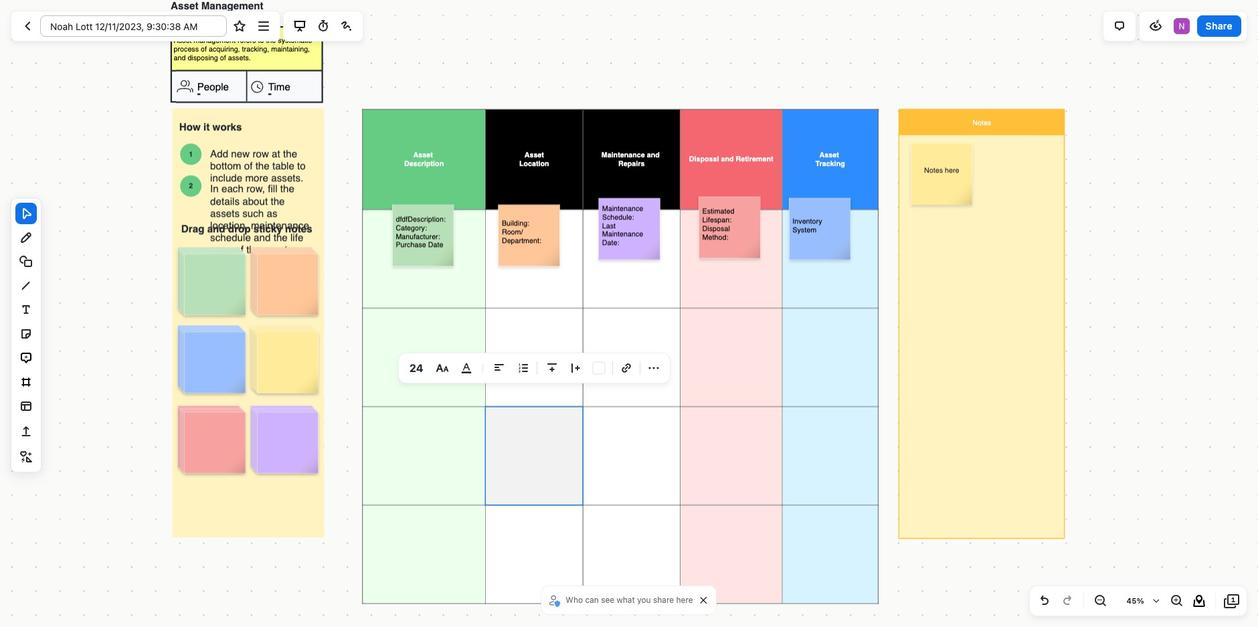 Task type: describe. For each thing, give the bounding box(es) containing it.
add column image
[[568, 360, 584, 376]]

star this whiteboard image
[[232, 18, 248, 34]]

more image
[[646, 360, 662, 376]]

who
[[566, 595, 583, 605]]

add column element
[[565, 357, 587, 379]]

dashboard image
[[19, 18, 35, 34]]

you
[[637, 595, 651, 605]]

fill menu item
[[592, 361, 605, 375]]

share
[[1206, 20, 1233, 31]]

undo image
[[1037, 593, 1053, 609]]

laser image
[[339, 18, 355, 34]]

more tools image
[[18, 449, 34, 465]]

templates image
[[18, 398, 34, 414]]

present image
[[292, 18, 308, 34]]

text color image
[[458, 360, 474, 376]]

who can see what you share here button
[[547, 590, 697, 610]]

zoom in image
[[1169, 593, 1185, 609]]

see
[[601, 595, 614, 605]]

12/11/2023,
[[111, 48, 149, 55]]

upload image
[[18, 424, 34, 440]]

add row element
[[541, 357, 563, 379]]

9:30:38
[[151, 48, 178, 55]]



Task type: locate. For each thing, give the bounding box(es) containing it.
list image
[[515, 360, 531, 376]]

zoom out image
[[1092, 593, 1108, 609]]

share button
[[1197, 15, 1241, 37]]

what
[[617, 595, 635, 605]]

format styles image
[[434, 359, 450, 377]]

Document name text field
[[40, 15, 227, 37]]

lott
[[96, 48, 109, 55]]

who can see what you share here
[[566, 595, 693, 605]]

all eyes on me image
[[1148, 18, 1164, 34]]

link image
[[618, 360, 634, 376]]

24 button
[[404, 357, 429, 379]]

am
[[180, 48, 191, 55]]

%
[[1137, 596, 1144, 605]]

45
[[1127, 596, 1137, 605]]

mini map image
[[1191, 593, 1207, 609]]

timer image
[[315, 18, 331, 34]]

noah
[[76, 48, 94, 55]]

text align image
[[491, 360, 507, 376]]

pages image
[[1224, 593, 1240, 609]]

24
[[410, 362, 423, 374]]

here
[[676, 595, 693, 605]]

can
[[585, 595, 599, 605]]

45 %
[[1127, 596, 1144, 605]]

comment panel image
[[1111, 18, 1128, 34]]

add row image
[[544, 360, 560, 376]]

noah lott 12/11/2023, 9:30:38 am
[[76, 48, 191, 55]]

more options image
[[255, 18, 271, 34]]

noah lott 12/11/2023, 9:30:38 am tooltip
[[53, 37, 215, 66]]

share
[[653, 595, 674, 605]]



Task type: vqa. For each thing, say whether or not it's contained in the screenshot.
Manufacturer:
no



